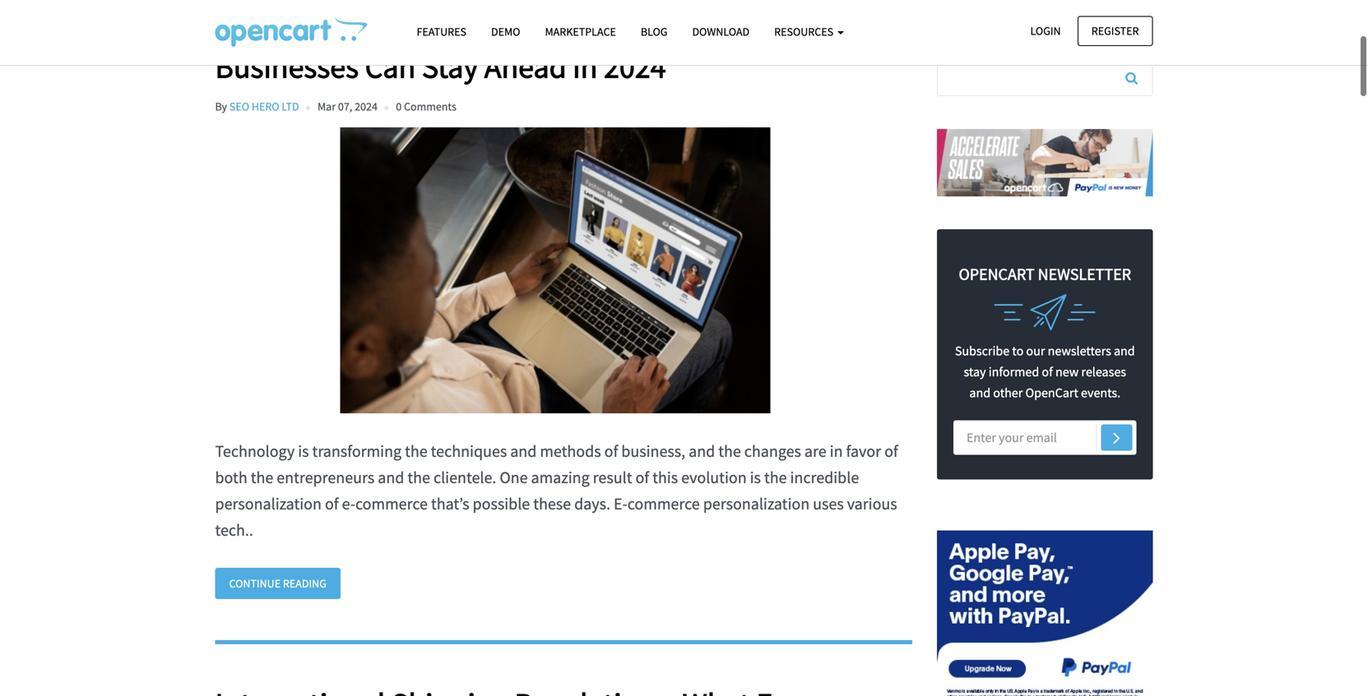 Task type: vqa. For each thing, say whether or not it's contained in the screenshot.
first commerce from the right
yes



Task type: locate. For each thing, give the bounding box(es) containing it.
in right can
[[423, 9, 448, 49]]

and up 'evolution'
[[689, 441, 715, 462]]

newsletters
[[1048, 343, 1111, 360]]

personalization down 'evolution'
[[703, 494, 810, 514]]

1 vertical spatial opencart
[[1025, 385, 1078, 402]]

the
[[405, 441, 428, 462], [718, 441, 741, 462], [251, 467, 273, 488], [408, 467, 430, 488], [764, 467, 787, 488]]

personalization in e-commerce: how small businesses can stay ahead in 2024 link
[[215, 9, 912, 86]]

1 horizontal spatial personalization
[[703, 494, 810, 514]]

and down stay
[[969, 385, 991, 402]]

register
[[1091, 23, 1139, 38]]

is up entrepreneurs
[[298, 441, 309, 462]]

0 horizontal spatial commerce
[[355, 494, 428, 514]]

opencart
[[959, 264, 1035, 285], [1025, 385, 1078, 402]]

resources link
[[762, 17, 856, 46]]

e- left demo
[[454, 9, 481, 49]]

mar
[[318, 99, 336, 114]]

result
[[593, 467, 632, 488]]

2024
[[604, 47, 666, 86], [355, 99, 378, 114]]

opencart newsletter
[[959, 264, 1131, 285]]

opencart up subscribe
[[959, 264, 1035, 285]]

ltd
[[282, 99, 299, 114]]

of left new
[[1042, 364, 1053, 381]]

of
[[1042, 364, 1053, 381], [604, 441, 618, 462], [884, 441, 898, 462], [635, 467, 649, 488], [325, 494, 339, 514]]

1 horizontal spatial e-
[[614, 494, 627, 514]]

in down "marketplace" link on the top left
[[573, 47, 598, 86]]

and
[[1114, 343, 1135, 360], [969, 385, 991, 402], [510, 441, 537, 462], [689, 441, 715, 462], [378, 467, 404, 488]]

2 horizontal spatial in
[[830, 441, 843, 462]]

2024 inside the 'personalization in e-commerce: how small businesses can stay ahead in 2024'
[[604, 47, 666, 86]]

tech..
[[215, 520, 253, 541]]

2024 right 07,
[[355, 99, 378, 114]]

to
[[1012, 343, 1024, 360]]

1 horizontal spatial is
[[750, 467, 761, 488]]

other
[[993, 385, 1023, 402]]

e- inside the 'personalization in e-commerce: how small businesses can stay ahead in 2024'
[[454, 9, 481, 49]]

register link
[[1077, 16, 1153, 46]]

blog link
[[628, 17, 680, 46]]

is
[[298, 441, 309, 462], [750, 467, 761, 488]]

new
[[1055, 364, 1079, 381]]

and up one
[[510, 441, 537, 462]]

how
[[636, 9, 696, 49]]

is down 'changes'
[[750, 467, 761, 488]]

2024 down blog link
[[604, 47, 666, 86]]

e- down the result
[[614, 494, 627, 514]]

search articles
[[937, 10, 1038, 31]]

0 horizontal spatial is
[[298, 441, 309, 462]]

0 horizontal spatial e-
[[454, 9, 481, 49]]

commerce left that's
[[355, 494, 428, 514]]

personalization
[[215, 494, 322, 514], [703, 494, 810, 514]]

this
[[652, 467, 678, 488]]

0 vertical spatial 2024
[[604, 47, 666, 86]]

subscribe to our newsletters and stay informed of new releases and other opencart events.
[[955, 343, 1135, 402]]

login
[[1030, 23, 1061, 38]]

personalization in e-commerce: how small businesses can stay ahead in 2024 image
[[215, 127, 896, 414]]

uses
[[813, 494, 844, 514]]

in right are
[[830, 441, 843, 462]]

of inside subscribe to our newsletters and stay informed of new releases and other opencart events.
[[1042, 364, 1053, 381]]

0 comments
[[396, 99, 456, 114]]

commerce down this
[[627, 494, 700, 514]]

1 vertical spatial 2024
[[355, 99, 378, 114]]

1 personalization from the left
[[215, 494, 322, 514]]

None text field
[[938, 61, 1152, 95]]

0 horizontal spatial personalization
[[215, 494, 322, 514]]

marketplace
[[545, 24, 616, 39]]

technology
[[215, 441, 295, 462]]

2 commerce from the left
[[627, 494, 700, 514]]

commerce
[[355, 494, 428, 514], [627, 494, 700, 514]]

and up releases
[[1114, 343, 1135, 360]]

transforming
[[312, 441, 402, 462]]

mar 07, 2024
[[318, 99, 378, 114]]

subscribe
[[955, 343, 1010, 360]]

1 horizontal spatial 2024
[[604, 47, 666, 86]]

of up the result
[[604, 441, 618, 462]]

businesses
[[215, 47, 359, 86]]

1 commerce from the left
[[355, 494, 428, 514]]

in
[[423, 9, 448, 49], [573, 47, 598, 86], [830, 441, 843, 462]]

e-
[[342, 494, 355, 514]]

personalization
[[215, 9, 417, 49]]

ahead
[[484, 47, 567, 86]]

0 vertical spatial is
[[298, 441, 309, 462]]

2 personalization from the left
[[703, 494, 810, 514]]

personalization up tech..
[[215, 494, 322, 514]]

articles
[[987, 10, 1038, 31]]

e-
[[454, 9, 481, 49], [614, 494, 627, 514]]

0 vertical spatial e-
[[454, 9, 481, 49]]

demo link
[[479, 17, 533, 46]]

blog
[[641, 24, 668, 39]]

informed
[[989, 364, 1039, 381]]

1 vertical spatial e-
[[614, 494, 627, 514]]

newsletter
[[1038, 264, 1131, 285]]

1 horizontal spatial commerce
[[627, 494, 700, 514]]

opencart down new
[[1025, 385, 1078, 402]]

search image
[[1125, 72, 1138, 85]]



Task type: describe. For each thing, give the bounding box(es) containing it.
releases
[[1081, 364, 1126, 381]]

can
[[365, 47, 416, 86]]

0 vertical spatial opencart
[[959, 264, 1035, 285]]

features link
[[404, 17, 479, 46]]

marketplace link
[[533, 17, 628, 46]]

by
[[215, 99, 227, 114]]

e- inside technology is transforming the techniques and methods of business, and the changes are in favor of both the entrepreneurs and the clientele. one amazing result of this evolution is the incredible personalization of e-commerce that's possible these days. e-commerce personalization uses various tech..
[[614, 494, 627, 514]]

the down 'changes'
[[764, 467, 787, 488]]

search
[[937, 10, 984, 31]]

features
[[417, 24, 466, 39]]

favor
[[846, 441, 881, 462]]

opencart - blog image
[[215, 17, 367, 47]]

of left e-
[[325, 494, 339, 514]]

small
[[702, 9, 777, 49]]

continue
[[229, 576, 281, 591]]

demo
[[491, 24, 520, 39]]

login link
[[1016, 16, 1075, 46]]

that's
[[431, 494, 469, 514]]

by seo hero ltd
[[215, 99, 299, 114]]

changes
[[744, 441, 801, 462]]

our
[[1026, 343, 1045, 360]]

entrepreneurs
[[277, 467, 375, 488]]

1 vertical spatial is
[[750, 467, 761, 488]]

seo hero ltd link
[[229, 99, 299, 114]]

the down technology
[[251, 467, 273, 488]]

07,
[[338, 99, 352, 114]]

commerce:
[[481, 9, 630, 49]]

continue reading
[[229, 576, 326, 591]]

stay
[[422, 47, 478, 86]]

of left this
[[635, 467, 649, 488]]

comments
[[404, 99, 456, 114]]

the left techniques
[[405, 441, 428, 462]]

opencart inside subscribe to our newsletters and stay informed of new releases and other opencart events.
[[1025, 385, 1078, 402]]

continue reading link
[[215, 568, 340, 600]]

one
[[500, 467, 528, 488]]

stay
[[964, 364, 986, 381]]

Enter your email text field
[[953, 421, 1136, 455]]

both
[[215, 467, 247, 488]]

possible
[[473, 494, 530, 514]]

reading
[[283, 576, 326, 591]]

techniques
[[431, 441, 507, 462]]

clientele.
[[433, 467, 496, 488]]

download
[[692, 24, 750, 39]]

angle right image
[[1113, 428, 1120, 448]]

the left clientele.
[[408, 467, 430, 488]]

0 horizontal spatial 2024
[[355, 99, 378, 114]]

amazing
[[531, 467, 590, 488]]

hero
[[252, 99, 279, 114]]

events.
[[1081, 385, 1121, 402]]

various
[[847, 494, 897, 514]]

personalization in e-commerce: how small businesses can stay ahead in 2024
[[215, 9, 777, 86]]

1 horizontal spatial in
[[573, 47, 598, 86]]

resources
[[774, 24, 836, 39]]

the up 'evolution'
[[718, 441, 741, 462]]

0 horizontal spatial in
[[423, 9, 448, 49]]

technology is transforming the techniques and methods of business, and the changes are in favor of both the entrepreneurs and the clientele. one amazing result of this evolution is the incredible personalization of e-commerce that's possible these days. e-commerce personalization uses various tech..
[[215, 441, 898, 541]]

days.
[[574, 494, 610, 514]]

seo
[[229, 99, 249, 114]]

download link
[[680, 17, 762, 46]]

are
[[804, 441, 826, 462]]

0
[[396, 99, 402, 114]]

in inside technology is transforming the techniques and methods of business, and the changes are in favor of both the entrepreneurs and the clientele. one amazing result of this evolution is the incredible personalization of e-commerce that's possible these days. e-commerce personalization uses various tech..
[[830, 441, 843, 462]]

business,
[[621, 441, 685, 462]]

and down transforming
[[378, 467, 404, 488]]

evolution
[[681, 467, 747, 488]]

methods
[[540, 441, 601, 462]]

incredible
[[790, 467, 859, 488]]

these
[[533, 494, 571, 514]]

paypal blog image
[[937, 513, 1153, 697]]

of right favor
[[884, 441, 898, 462]]



